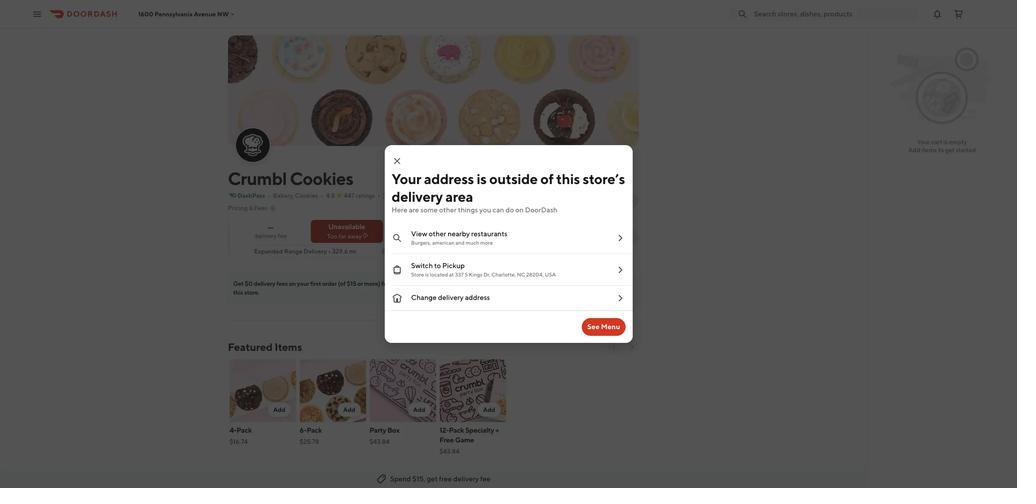 Task type: describe. For each thing, give the bounding box(es) containing it.
free
[[439, 475, 452, 484]]

expanded range delivery • 329.6 mi
[[254, 248, 356, 255]]

fees
[[276, 280, 288, 287]]

4-pack $16.74
[[230, 426, 252, 446]]

save button
[[458, 230, 495, 244]]

more
[[480, 240, 493, 246]]

close your address is outside of this store's delivery area image
[[392, 156, 402, 167]]

pack for 4-
[[237, 426, 252, 435]]

pricing
[[228, 205, 248, 212]]

you
[[479, 206, 491, 214]]

are
[[409, 206, 419, 214]]

much
[[466, 240, 479, 246]]

1600 pennsylvania avenue nw
[[138, 10, 229, 17]]

empty
[[949, 139, 967, 146]]

info
[[622, 198, 634, 205]]

more info
[[605, 198, 634, 205]]

bakery, cookies
[[273, 192, 318, 199]]

switch
[[411, 262, 433, 270]]

items
[[275, 341, 302, 353]]

view other nearby restaurants image
[[615, 233, 626, 244]]

too
[[327, 233, 338, 240]]

store
[[411, 271, 424, 278]]

on inside get $0 delivery fees on your first order (of $15 or more) from this store.
[[289, 280, 296, 287]]

2 - from the left
[[271, 223, 273, 232]]

save
[[476, 234, 490, 241]]

$43.84 inside party box $43.84
[[370, 438, 389, 446]]

0 horizontal spatial mi
[[349, 248, 356, 255]]

Pickup radio
[[599, 230, 639, 244]]

this inside get $0 delivery fees on your first order (of $15 or more) from this store.
[[233, 289, 243, 296]]

447 ratings •
[[344, 192, 380, 199]]

&
[[249, 205, 253, 212]]

add button for 6-pack
[[338, 403, 361, 417]]

bakery,
[[273, 192, 294, 199]]

1 horizontal spatial 329.6
[[383, 192, 399, 199]]

delivery inside your address is outside of this store's delivery area
[[392, 188, 443, 205]]

1 vertical spatial get
[[427, 475, 438, 484]]

6-pack $25.78
[[300, 426, 322, 446]]

• left bakery, on the left of the page
[[268, 192, 270, 199]]

spend
[[390, 475, 411, 484]]

and
[[456, 240, 465, 246]]

expanded
[[254, 248, 283, 255]]

dashpass •
[[238, 192, 270, 199]]

fees
[[254, 205, 267, 212]]

featured
[[228, 341, 273, 353]]

range
[[284, 248, 302, 255]]

s
[[465, 271, 468, 278]]

address inside your address is outside of this store's delivery area
[[424, 171, 474, 187]]

other inside the view other nearby restaurants burgers, american and much more
[[429, 230, 446, 238]]

change
[[411, 294, 437, 302]]

reviews
[[228, 471, 264, 483]]

$25.78
[[300, 438, 319, 446]]

reviews link
[[228, 471, 264, 483]]

3 start icon image from the top
[[392, 293, 402, 304]]

add for 6-pack
[[343, 407, 355, 414]]

party box $43.84
[[370, 426, 400, 446]]

first
[[310, 280, 321, 287]]

delivery
[[304, 248, 327, 255]]

party box image
[[370, 360, 436, 423]]

crumbl cookies
[[228, 168, 353, 189]]

crumbl
[[228, 168, 287, 189]]

add button for 12-pack specialty + free game
[[478, 403, 501, 417]]

12-pack specialty + free game image
[[440, 360, 506, 423]]

start icon image for view
[[392, 233, 402, 244]]

$16.74
[[230, 438, 248, 446]]

switch to pickup store is located at 337 s kings dr, charlotte, nc 28204, usa
[[411, 262, 556, 278]]

too far away
[[327, 233, 362, 240]]

burgers,
[[411, 240, 431, 246]]

this inside your address is outside of this store's delivery area
[[556, 171, 580, 187]]

ratings
[[356, 192, 375, 199]]

at
[[449, 271, 454, 278]]

more)
[[364, 280, 380, 287]]

your address is outside of this store's delivery area dialog
[[385, 145, 633, 343]]

329.6 mi • $$
[[383, 192, 422, 199]]

see menu
[[587, 323, 620, 331]]

add button for 4-pack
[[268, 403, 291, 417]]

change delivery address image
[[615, 293, 626, 304]]

pennsylvania
[[155, 10, 193, 17]]

specialty
[[465, 426, 494, 435]]

$43.84 inside the 12-pack specialty + free game $43.84
[[440, 448, 459, 455]]

4-
[[230, 426, 237, 435]]

1 horizontal spatial mi
[[400, 192, 407, 199]]

add button for party box
[[408, 403, 431, 417]]

items
[[922, 147, 937, 154]]

(of
[[338, 280, 346, 287]]

unavailable
[[328, 223, 365, 231]]

1 vertical spatial fee
[[480, 475, 491, 484]]

order
[[322, 280, 337, 287]]

on inside your address is outside of this store's delivery area dialog
[[516, 206, 524, 214]]

337
[[455, 271, 464, 278]]

your address is outside of this store's delivery area
[[392, 171, 625, 205]]

expanded range delivery • 329.6 mi image
[[380, 248, 387, 255]]

featured items
[[228, 341, 302, 353]]

1 vertical spatial address
[[465, 294, 490, 302]]



Task type: vqa. For each thing, say whether or not it's contained in the screenshot.
69% (13)
no



Task type: locate. For each thing, give the bounding box(es) containing it.
• right delivery
[[328, 248, 331, 255]]

1 horizontal spatial get
[[945, 147, 955, 154]]

fee right free
[[480, 475, 491, 484]]

pickup up switch to pickup image
[[612, 234, 632, 241]]

0 horizontal spatial 329.6
[[332, 248, 348, 255]]

pack up $25.78
[[307, 426, 322, 435]]

store.
[[244, 289, 260, 296]]

delivery inside get $0 delivery fees on your first order (of $15 or more) from this store.
[[254, 280, 275, 287]]

to up located
[[434, 262, 441, 270]]

this
[[556, 171, 580, 187], [233, 289, 243, 296]]

1 - from the left
[[268, 223, 271, 232]]

1 vertical spatial your
[[392, 171, 421, 187]]

0 horizontal spatial fee
[[278, 232, 287, 239]]

0 vertical spatial address
[[424, 171, 474, 187]]

1 horizontal spatial $43.84
[[440, 448, 459, 455]]

1 horizontal spatial this
[[556, 171, 580, 187]]

mi
[[400, 192, 407, 199], [349, 248, 356, 255]]

0 vertical spatial pickup
[[612, 234, 632, 241]]

other down the area
[[439, 206, 457, 214]]

0 vertical spatial cookies
[[290, 168, 353, 189]]

0 horizontal spatial this
[[233, 289, 243, 296]]

address
[[424, 171, 474, 187], [465, 294, 490, 302]]

this right of
[[556, 171, 580, 187]]

is for cart
[[944, 139, 948, 146]]

0 vertical spatial to
[[938, 147, 944, 154]]

0 horizontal spatial is
[[425, 271, 429, 278]]

to inside 'switch to pickup store is located at 337 s kings dr, charlotte, nc 28204, usa'
[[434, 262, 441, 270]]

delivery up expanded
[[254, 232, 277, 239]]

on right fees
[[289, 280, 296, 287]]

outside
[[489, 171, 538, 187]]

see
[[587, 323, 600, 331]]

$0
[[245, 280, 253, 287]]

1 vertical spatial to
[[434, 262, 441, 270]]

is
[[944, 139, 948, 146], [477, 171, 487, 187], [425, 271, 429, 278]]

329.6 down far at the left top
[[332, 248, 348, 255]]

pack up the $16.74
[[237, 426, 252, 435]]

• right ratings
[[378, 192, 380, 199]]

doordash
[[525, 206, 558, 214]]

of
[[541, 171, 554, 187]]

fee
[[278, 232, 287, 239], [480, 475, 491, 484]]

0 horizontal spatial pack
[[237, 426, 252, 435]]

area
[[446, 188, 473, 205]]

0 items, open order cart image
[[954, 9, 964, 19]]

0 horizontal spatial pickup
[[442, 262, 465, 270]]

start icon image down the from
[[392, 293, 402, 304]]

cookies up 4.8
[[290, 168, 353, 189]]

or
[[357, 280, 363, 287]]

cookies right bakery, on the left of the page
[[295, 192, 318, 199]]

add inside your cart is empty add items to get started
[[908, 147, 921, 154]]

1 vertical spatial start icon image
[[392, 265, 402, 275]]

cookies
[[290, 168, 353, 189], [295, 192, 318, 199]]

usa
[[545, 271, 556, 278]]

0 horizontal spatial $43.84
[[370, 438, 389, 446]]

your inside your address is outside of this store's delivery area
[[392, 171, 421, 187]]

cookies for bakery, cookies
[[295, 192, 318, 199]]

get
[[233, 280, 244, 287]]

is inside 'switch to pickup store is located at 337 s kings dr, charlotte, nc 28204, usa'
[[425, 271, 429, 278]]

start icon image up the from
[[392, 265, 402, 275]]

nw
[[217, 10, 229, 17]]

pickup inside 'switch to pickup store is located at 337 s kings dr, charlotte, nc 28204, usa'
[[442, 262, 465, 270]]

0 vertical spatial 329.6
[[383, 192, 399, 199]]

1 add button from the left
[[268, 403, 291, 417]]

other
[[439, 206, 457, 214], [429, 230, 446, 238]]

fee inside -- delivery fee
[[278, 232, 287, 239]]

mi up "here"
[[400, 192, 407, 199]]

pricing & fees button
[[228, 204, 276, 213]]

1 vertical spatial 329.6
[[332, 248, 348, 255]]

cart
[[931, 139, 942, 146]]

pack inside 6-pack $25.78
[[307, 426, 322, 435]]

1 horizontal spatial pickup
[[612, 234, 632, 241]]

can
[[493, 206, 504, 214]]

your inside your cart is empty add items to get started
[[917, 139, 930, 146]]

pack up game
[[449, 426, 464, 435]]

1 pack from the left
[[237, 426, 252, 435]]

+
[[495, 426, 499, 435]]

add for 4-pack
[[273, 407, 285, 414]]

your up 329.6 mi • $$
[[392, 171, 421, 187]]

0 vertical spatial fee
[[278, 232, 287, 239]]

0 horizontal spatial on
[[289, 280, 296, 287]]

delivery up are
[[392, 188, 443, 205]]

other up american
[[429, 230, 446, 238]]

1 vertical spatial pickup
[[442, 262, 465, 270]]

american
[[432, 240, 455, 246]]

see menu button
[[582, 318, 626, 336]]

more
[[605, 198, 621, 205]]

329.6 up "here"
[[383, 192, 399, 199]]

pack inside the 12-pack specialty + free game $43.84
[[449, 426, 464, 435]]

1600 pennsylvania avenue nw button
[[138, 10, 236, 17]]

1 vertical spatial $43.84
[[440, 448, 459, 455]]

-
[[268, 223, 271, 232], [271, 223, 273, 232]]

pack for 6-
[[307, 426, 322, 435]]

pack for 12-
[[449, 426, 464, 435]]

started
[[956, 147, 976, 154]]

fee up range
[[278, 232, 287, 239]]

start icon image for switch
[[392, 265, 402, 275]]

• left 4.8
[[321, 192, 323, 199]]

1 vertical spatial mi
[[349, 248, 356, 255]]

your for address
[[392, 171, 421, 187]]

kings
[[469, 271, 483, 278]]

delivery up store.
[[254, 280, 275, 287]]

1 vertical spatial cookies
[[295, 192, 318, 199]]

your
[[917, 139, 930, 146], [392, 171, 421, 187]]

is inside your cart is empty add items to get started
[[944, 139, 948, 146]]

nearby
[[448, 230, 470, 238]]

1 horizontal spatial your
[[917, 139, 930, 146]]

1 vertical spatial this
[[233, 289, 243, 296]]

12-
[[440, 426, 449, 435]]

add for party box
[[413, 407, 425, 414]]

0 vertical spatial start icon image
[[392, 233, 402, 244]]

pickup inside option
[[612, 234, 632, 241]]

delivery inside -- delivery fee
[[254, 232, 277, 239]]

0 vertical spatial your
[[917, 139, 930, 146]]

this down get
[[233, 289, 243, 296]]

dr,
[[484, 271, 490, 278]]

on right do
[[516, 206, 524, 214]]

add button
[[268, 403, 291, 417], [338, 403, 361, 417], [408, 403, 431, 417], [478, 403, 501, 417]]

to inside your cart is empty add items to get started
[[938, 147, 944, 154]]

pricing & fees
[[228, 205, 267, 212]]

get left free
[[427, 475, 438, 484]]

3 pack from the left
[[449, 426, 464, 435]]

2 vertical spatial is
[[425, 271, 429, 278]]

2 vertical spatial start icon image
[[392, 293, 402, 304]]

$43.84 down party
[[370, 438, 389, 446]]

0 horizontal spatial your
[[392, 171, 421, 187]]

get down empty
[[945, 147, 955, 154]]

• left $$ at the top of page
[[410, 192, 412, 199]]

crumbl cookies image
[[228, 35, 639, 146], [236, 128, 269, 162]]

1 horizontal spatial to
[[938, 147, 944, 154]]

2 horizontal spatial is
[[944, 139, 948, 146]]

1 vertical spatial other
[[429, 230, 446, 238]]

to
[[938, 147, 944, 154], [434, 262, 441, 270]]

2 horizontal spatial pack
[[449, 426, 464, 435]]

from
[[381, 280, 394, 287]]

mi down the away
[[349, 248, 356, 255]]

restaurants
[[471, 230, 508, 238]]

delivery right free
[[453, 475, 479, 484]]

charlotte,
[[492, 271, 516, 278]]

1 vertical spatial on
[[289, 280, 296, 287]]

pack
[[237, 426, 252, 435], [307, 426, 322, 435], [449, 426, 464, 435]]

is right store
[[425, 271, 429, 278]]

box
[[387, 426, 400, 435]]

notification bell image
[[932, 9, 943, 19]]

1 horizontal spatial pack
[[307, 426, 322, 435]]

free
[[440, 436, 454, 445]]

add for 12-pack specialty + free game
[[483, 407, 495, 414]]

your
[[297, 280, 309, 287]]

0 vertical spatial on
[[516, 206, 524, 214]]

1 start icon image from the top
[[392, 233, 402, 244]]

to down "cart"
[[938, 147, 944, 154]]

6 pack image
[[300, 360, 366, 423]]

is up the you
[[477, 171, 487, 187]]

4.8
[[326, 192, 335, 199]]

3 add button from the left
[[408, 403, 431, 417]]

delivery
[[392, 188, 443, 205], [254, 232, 277, 239], [254, 280, 275, 287], [438, 294, 464, 302], [453, 475, 479, 484]]

1 horizontal spatial on
[[516, 206, 524, 214]]

4 add button from the left
[[478, 403, 501, 417]]

is for address
[[477, 171, 487, 187]]

2 start icon image from the top
[[392, 265, 402, 275]]

$43.84
[[370, 438, 389, 446], [440, 448, 459, 455]]

cookies for crumbl cookies
[[290, 168, 353, 189]]

2 add button from the left
[[338, 403, 361, 417]]

next button of carousel image
[[628, 344, 635, 351]]

featured items heading
[[228, 340, 302, 354]]

0 horizontal spatial to
[[434, 262, 441, 270]]

0 vertical spatial get
[[945, 147, 955, 154]]

pickup up at
[[442, 262, 465, 270]]

is right "cart"
[[944, 139, 948, 146]]

here are some other things you can do on doordash
[[392, 206, 558, 214]]

$43.84 down free on the left bottom of page
[[440, 448, 459, 455]]

0 vertical spatial this
[[556, 171, 580, 187]]

address up the area
[[424, 171, 474, 187]]

your for cart
[[917, 139, 930, 146]]

some
[[421, 206, 438, 214]]

1600
[[138, 10, 153, 17]]

nc
[[517, 271, 525, 278]]

get inside your cart is empty add items to get started
[[945, 147, 955, 154]]

dashpass
[[238, 192, 265, 199]]

view other nearby restaurants burgers, american and much more
[[411, 230, 508, 246]]

away
[[348, 233, 362, 240]]

1 horizontal spatial fee
[[480, 475, 491, 484]]

pack inside 4-pack $16.74
[[237, 426, 252, 435]]

change delivery address
[[411, 294, 490, 302]]

your up items
[[917, 139, 930, 146]]

your cart is empty add items to get started
[[908, 139, 976, 154]]

here
[[392, 206, 408, 214]]

party
[[370, 426, 386, 435]]

address down "kings"
[[465, 294, 490, 302]]

open menu image
[[32, 9, 43, 19]]

1 vertical spatial is
[[477, 171, 487, 187]]

more info button
[[591, 194, 639, 208]]

start icon image
[[392, 233, 402, 244], [392, 265, 402, 275], [392, 293, 402, 304]]

$$
[[415, 192, 422, 199]]

get
[[945, 147, 955, 154], [427, 475, 438, 484]]

previous button of carousel image
[[611, 344, 618, 351]]

0 vertical spatial $43.84
[[370, 438, 389, 446]]

28204,
[[526, 271, 544, 278]]

far
[[339, 233, 346, 240]]

things
[[458, 206, 478, 214]]

2 pack from the left
[[307, 426, 322, 435]]

start icon image left view
[[392, 233, 402, 244]]

-- delivery fee
[[254, 223, 287, 239]]

store's
[[583, 171, 625, 187]]

switch to pickup image
[[615, 265, 626, 275]]

get $0 delivery fees on your first order (of $15 or more) from this store.
[[233, 280, 394, 296]]

447
[[344, 192, 355, 199]]

pickup
[[612, 234, 632, 241], [442, 262, 465, 270]]

0 horizontal spatial get
[[427, 475, 438, 484]]

1 horizontal spatial is
[[477, 171, 487, 187]]

$15,
[[412, 475, 426, 484]]

0 vertical spatial is
[[944, 139, 948, 146]]

delivery down at
[[438, 294, 464, 302]]

is inside your address is outside of this store's delivery area
[[477, 171, 487, 187]]

12-pack specialty + free game $43.84
[[440, 426, 499, 455]]

0 vertical spatial mi
[[400, 192, 407, 199]]

4 pack image
[[230, 360, 296, 423]]

0 vertical spatial other
[[439, 206, 457, 214]]



